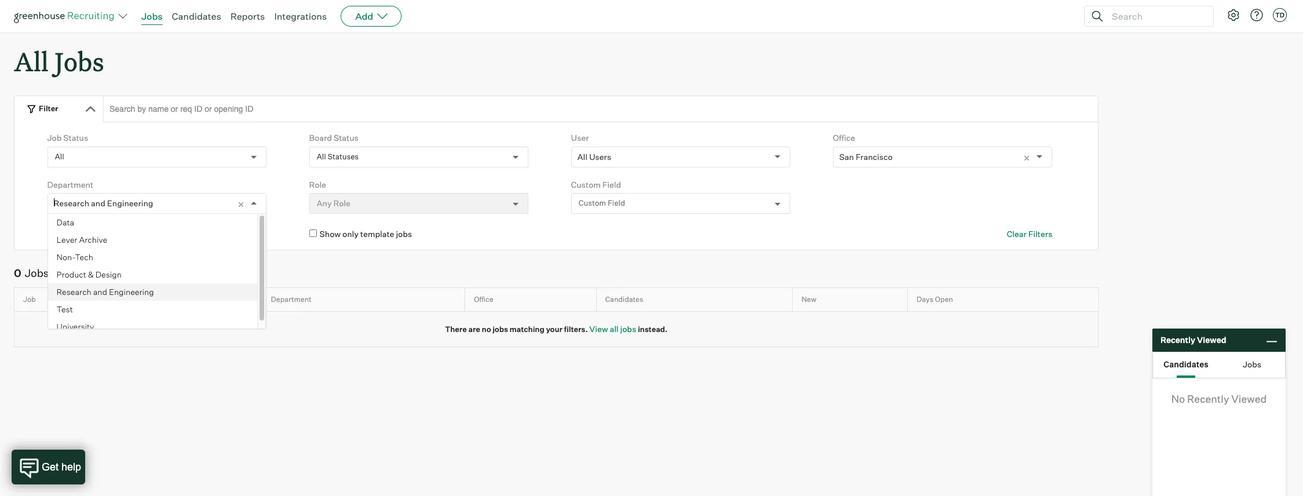 Task type: vqa. For each thing, say whether or not it's contained in the screenshot.
leftmost Department
yes



Task type: describe. For each thing, give the bounding box(es) containing it.
1 horizontal spatial department
[[271, 295, 312, 304]]

0 vertical spatial custom field
[[571, 180, 622, 189]]

non-tech option
[[48, 249, 258, 266]]

no
[[482, 324, 491, 334]]

0 vertical spatial recently
[[1161, 335, 1196, 345]]

instead.
[[638, 324, 668, 334]]

san francisco option
[[840, 152, 893, 162]]

0 vertical spatial research
[[54, 198, 89, 208]]

jobs right 0
[[25, 266, 49, 279]]

req
[[130, 295, 144, 304]]

data
[[57, 218, 74, 227]]

all for all statuses
[[317, 152, 326, 161]]

statuses
[[328, 152, 359, 161]]

template
[[360, 229, 394, 239]]

0
[[14, 266, 21, 279]]

0 jobs
[[14, 266, 49, 279]]

all jobs
[[14, 44, 104, 78]]

show only jobs i'm following
[[58, 229, 164, 239]]

there are no jobs matching your filters. view all jobs instead.
[[445, 324, 668, 334]]

jobs inside tab list
[[1244, 359, 1262, 369]]

all statuses
[[317, 152, 359, 161]]

id
[[145, 295, 153, 304]]

clear value element for san francisco
[[1023, 147, 1037, 167]]

Search text field
[[1110, 8, 1204, 25]]

are
[[469, 324, 481, 334]]

and inside list box
[[93, 287, 107, 297]]

user
[[571, 133, 589, 143]]

days
[[917, 295, 934, 304]]

product
[[57, 270, 86, 280]]

list box containing data
[[48, 214, 266, 336]]

clear filters
[[1007, 229, 1053, 239]]

1 vertical spatial recently
[[1188, 392, 1230, 405]]

0 horizontal spatial department
[[47, 180, 93, 189]]

only for template
[[343, 229, 359, 239]]

product & design
[[57, 270, 122, 280]]

san francisco
[[840, 152, 893, 162]]

0 vertical spatial and
[[91, 198, 105, 208]]

jobs down greenhouse recruiting image
[[55, 44, 104, 78]]

matching
[[510, 324, 545, 334]]

archive
[[79, 235, 107, 245]]

status for board status
[[334, 133, 359, 143]]

san
[[840, 152, 854, 162]]

clear filters link
[[1007, 229, 1053, 240]]

research and engineering for top research and engineering "option"
[[54, 198, 153, 208]]

lever archive option
[[48, 231, 258, 249]]

no recently viewed
[[1172, 392, 1267, 405]]

reports link
[[231, 10, 265, 22]]

job for job
[[23, 295, 36, 304]]

add
[[355, 10, 373, 22]]

1 horizontal spatial office
[[833, 133, 856, 143]]

filters.
[[564, 324, 588, 334]]

jobs left the candidates link
[[141, 10, 163, 22]]

clear value element for research and engineering
[[237, 194, 251, 213]]

1 vertical spatial custom field
[[579, 199, 625, 208]]

open
[[936, 295, 954, 304]]

job status
[[47, 133, 88, 143]]

all users
[[578, 152, 612, 162]]

1 vertical spatial candidates
[[606, 295, 644, 304]]

td button
[[1271, 6, 1290, 24]]

board status
[[309, 133, 359, 143]]

tech
[[75, 252, 93, 262]]

all for all
[[55, 152, 64, 161]]

clear value image
[[1023, 154, 1032, 162]]

jobs right all
[[621, 324, 637, 334]]

lever archive
[[57, 235, 107, 245]]

all for all users
[[578, 152, 588, 162]]

research and engineering for bottom research and engineering "option"
[[57, 287, 154, 297]]

td
[[1276, 11, 1285, 19]]

candidates inside tab list
[[1164, 359, 1209, 369]]

reports
[[231, 10, 265, 22]]

non-tech
[[57, 252, 93, 262]]

1 vertical spatial research
[[57, 287, 91, 297]]

engineering inside list box
[[109, 287, 154, 297]]

clear value image
[[237, 201, 245, 209]]

filters
[[1029, 229, 1053, 239]]

no
[[1172, 392, 1186, 405]]

test option
[[48, 301, 258, 318]]

1 vertical spatial viewed
[[1232, 392, 1267, 405]]

board
[[309, 133, 332, 143]]

data option
[[48, 214, 258, 231]]

show only template jobs
[[320, 229, 412, 239]]

i'm
[[116, 229, 128, 239]]

add button
[[341, 6, 402, 27]]



Task type: locate. For each thing, give the bounding box(es) containing it.
recently viewed
[[1161, 335, 1227, 345]]

research and engineering down design
[[57, 287, 154, 297]]

0 vertical spatial job
[[47, 133, 62, 143]]

0 horizontal spatial clear value element
[[237, 194, 251, 213]]

0 horizontal spatial viewed
[[1198, 335, 1227, 345]]

custom field
[[571, 180, 622, 189], [579, 199, 625, 208]]

1 vertical spatial office
[[474, 295, 494, 304]]

1 horizontal spatial viewed
[[1232, 392, 1267, 405]]

recently
[[1161, 335, 1196, 345], [1188, 392, 1230, 405]]

1 vertical spatial field
[[608, 199, 625, 208]]

show for show only jobs i'm following
[[58, 229, 79, 239]]

research and engineering inside "option"
[[57, 287, 154, 297]]

jobs left i'm
[[98, 229, 114, 239]]

new
[[802, 295, 817, 304]]

research and engineering option
[[54, 198, 153, 208], [48, 284, 258, 301]]

Search by name or req ID or opening ID text field
[[103, 96, 1099, 122]]

tab list
[[1154, 352, 1286, 378]]

engineering
[[107, 198, 153, 208], [109, 287, 154, 297]]

clear
[[1007, 229, 1027, 239]]

0 vertical spatial office
[[833, 133, 856, 143]]

jobs right no
[[493, 324, 508, 334]]

2 vertical spatial candidates
[[1164, 359, 1209, 369]]

2 only from the left
[[343, 229, 359, 239]]

days open
[[917, 295, 954, 304]]

all left users
[[578, 152, 588, 162]]

non-
[[57, 252, 75, 262]]

show
[[58, 229, 79, 239], [320, 229, 341, 239]]

all up filter
[[14, 44, 49, 78]]

field
[[603, 180, 622, 189], [608, 199, 625, 208]]

view all jobs link
[[590, 324, 637, 334]]

show down data
[[58, 229, 79, 239]]

1 horizontal spatial candidates
[[606, 295, 644, 304]]

list box
[[48, 214, 266, 336]]

td button
[[1274, 8, 1288, 22]]

there
[[445, 324, 467, 334]]

job down 0 jobs
[[23, 295, 36, 304]]

job down filter
[[47, 133, 62, 143]]

0 vertical spatial research and engineering option
[[54, 198, 153, 208]]

0 vertical spatial candidates
[[172, 10, 221, 22]]

2 horizontal spatial candidates
[[1164, 359, 1209, 369]]

your
[[546, 324, 563, 334]]

candidates right the jobs link
[[172, 10, 221, 22]]

research
[[54, 198, 89, 208], [57, 287, 91, 297]]

0 horizontal spatial office
[[474, 295, 494, 304]]

&
[[88, 270, 94, 280]]

research and engineering
[[54, 198, 153, 208], [57, 287, 154, 297]]

office up san
[[833, 133, 856, 143]]

only
[[81, 229, 97, 239], [343, 229, 359, 239]]

jobs up "no recently viewed"
[[1244, 359, 1262, 369]]

candidates link
[[172, 10, 221, 22]]

0 vertical spatial clear value element
[[1023, 147, 1037, 167]]

status for job status
[[63, 133, 88, 143]]

only right lever
[[81, 229, 97, 239]]

0 horizontal spatial candidates
[[172, 10, 221, 22]]

users
[[590, 152, 612, 162]]

1 horizontal spatial only
[[343, 229, 359, 239]]

1 horizontal spatial job
[[47, 133, 62, 143]]

0 vertical spatial viewed
[[1198, 335, 1227, 345]]

1 show from the left
[[58, 229, 79, 239]]

Show only template jobs checkbox
[[309, 230, 317, 237]]

1 only from the left
[[81, 229, 97, 239]]

1 horizontal spatial clear value element
[[1023, 147, 1037, 167]]

tab list containing candidates
[[1154, 352, 1286, 378]]

custom field down the all users option
[[571, 180, 622, 189]]

1 vertical spatial custom
[[579, 199, 606, 208]]

jobs link
[[141, 10, 163, 22]]

1 vertical spatial department
[[271, 295, 312, 304]]

and up show only jobs i'm following
[[91, 198, 105, 208]]

research down the product
[[57, 287, 91, 297]]

office up no
[[474, 295, 494, 304]]

role
[[309, 180, 326, 189]]

research and engineering up show only jobs i'm following
[[54, 198, 153, 208]]

test
[[57, 304, 73, 314]]

jobs right template
[[396, 229, 412, 239]]

university option
[[48, 318, 258, 336]]

greenhouse recruiting image
[[14, 9, 118, 23]]

0 vertical spatial research and engineering
[[54, 198, 153, 208]]

all down job status
[[55, 152, 64, 161]]

1 vertical spatial and
[[93, 287, 107, 297]]

all down board
[[317, 152, 326, 161]]

office
[[833, 133, 856, 143], [474, 295, 494, 304]]

department
[[47, 180, 93, 189], [271, 295, 312, 304]]

show right the show only template jobs checkbox at top left
[[320, 229, 341, 239]]

and
[[91, 198, 105, 208], [93, 287, 107, 297]]

university
[[57, 322, 94, 332]]

1 vertical spatial job
[[23, 295, 36, 304]]

design
[[96, 270, 122, 280]]

custom
[[571, 180, 601, 189], [579, 199, 606, 208]]

francisco
[[856, 152, 893, 162]]

viewed
[[1198, 335, 1227, 345], [1232, 392, 1267, 405]]

0 vertical spatial custom
[[571, 180, 601, 189]]

configure image
[[1227, 8, 1241, 22]]

only for jobs
[[81, 229, 97, 239]]

None field
[[54, 194, 57, 213]]

jobs
[[98, 229, 114, 239], [396, 229, 412, 239], [621, 324, 637, 334], [493, 324, 508, 334]]

1 vertical spatial engineering
[[109, 287, 154, 297]]

custom field down users
[[579, 199, 625, 208]]

engineering up data option
[[107, 198, 153, 208]]

1 status from the left
[[63, 133, 88, 143]]

0 horizontal spatial only
[[81, 229, 97, 239]]

all users option
[[578, 152, 612, 162]]

status
[[63, 133, 88, 143], [334, 133, 359, 143]]

candidates up all
[[606, 295, 644, 304]]

filter
[[39, 104, 58, 113]]

lever
[[57, 235, 77, 245]]

only left template
[[343, 229, 359, 239]]

1 vertical spatial clear value element
[[237, 194, 251, 213]]

1 vertical spatial research and engineering
[[57, 287, 154, 297]]

0 vertical spatial department
[[47, 180, 93, 189]]

req id
[[130, 295, 153, 304]]

1 horizontal spatial status
[[334, 133, 359, 143]]

following
[[130, 229, 164, 239]]

jobs
[[141, 10, 163, 22], [55, 44, 104, 78], [25, 266, 49, 279], [1244, 359, 1262, 369]]

integrations link
[[274, 10, 327, 22]]

engineering down product & design option on the bottom of the page
[[109, 287, 154, 297]]

jobs inside the there are no jobs matching your filters. view all jobs instead.
[[493, 324, 508, 334]]

and down design
[[93, 287, 107, 297]]

show for show only template jobs
[[320, 229, 341, 239]]

0 horizontal spatial status
[[63, 133, 88, 143]]

clear value element
[[1023, 147, 1037, 167], [237, 194, 251, 213]]

1 vertical spatial research and engineering option
[[48, 284, 258, 301]]

0 horizontal spatial job
[[23, 295, 36, 304]]

0 vertical spatial field
[[603, 180, 622, 189]]

research up data
[[54, 198, 89, 208]]

0 horizontal spatial show
[[58, 229, 79, 239]]

all
[[14, 44, 49, 78], [578, 152, 588, 162], [55, 152, 64, 161], [317, 152, 326, 161]]

integrations
[[274, 10, 327, 22]]

2 status from the left
[[334, 133, 359, 143]]

product & design option
[[48, 266, 258, 284]]

all for all jobs
[[14, 44, 49, 78]]

job
[[47, 133, 62, 143], [23, 295, 36, 304]]

2 show from the left
[[320, 229, 341, 239]]

0 vertical spatial engineering
[[107, 198, 153, 208]]

candidates
[[172, 10, 221, 22], [606, 295, 644, 304], [1164, 359, 1209, 369]]

job for job status
[[47, 133, 62, 143]]

candidates down recently viewed
[[1164, 359, 1209, 369]]

all
[[610, 324, 619, 334]]

view
[[590, 324, 608, 334]]

1 horizontal spatial show
[[320, 229, 341, 239]]



